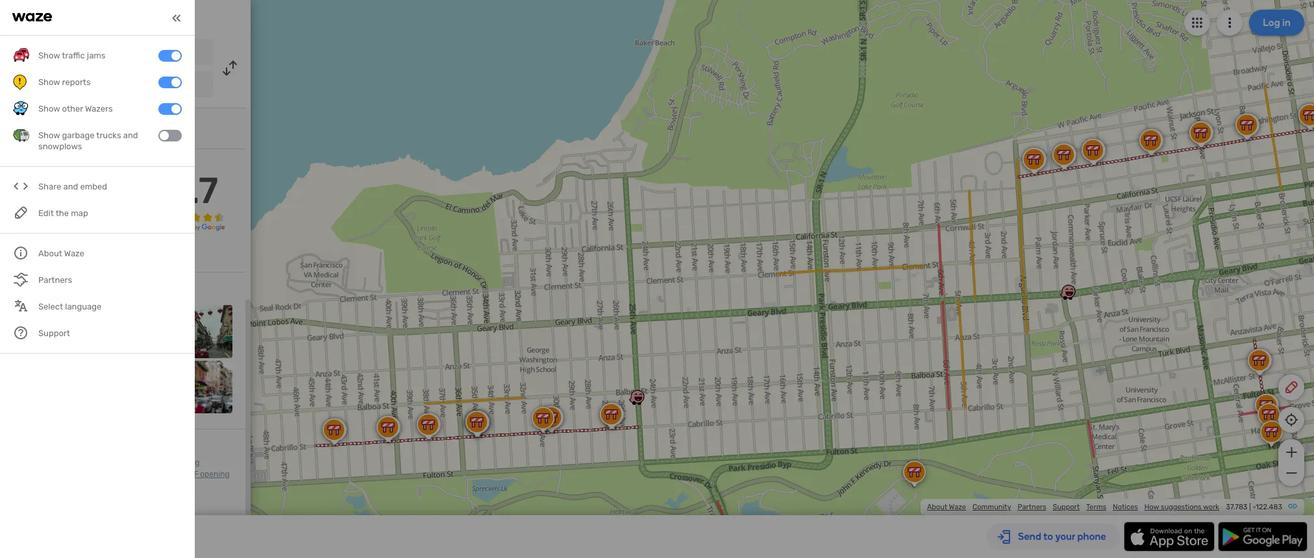 Task type: describe. For each thing, give the bounding box(es) containing it.
sf for driving
[[163, 458, 173, 468]]

37.783 | -122.483
[[1226, 503, 1282, 512]]

about
[[927, 503, 947, 512]]

chinatown, sf driving directions link
[[13, 458, 200, 479]]

community link
[[973, 503, 1011, 512]]

share and embed
[[38, 182, 107, 192]]

image 3 of chinatown, sf image
[[124, 305, 177, 358]]

5
[[13, 176, 18, 187]]

notices link
[[1113, 503, 1138, 512]]

show reviews
[[13, 249, 71, 260]]

about waze link
[[927, 503, 966, 512]]

image 2 of chinatown, sf image
[[69, 305, 121, 358]]

location image
[[13, 77, 29, 92]]

1
[[13, 218, 17, 229]]

waze
[[949, 503, 966, 512]]

chinatown, sf driving directions
[[13, 458, 200, 479]]

zoom in image
[[1283, 445, 1300, 460]]

terms
[[1086, 503, 1107, 512]]

sf for opening
[[189, 470, 198, 479]]

122.483
[[1256, 503, 1282, 512]]

computer image
[[13, 120, 29, 136]]

san inside 'chinatown san francisco, ca, usa'
[[98, 81, 112, 90]]

show
[[13, 249, 36, 260]]

image 8 of chinatown, sf image
[[180, 361, 232, 414]]

image 1 of chinatown, sf image
[[13, 305, 66, 358]]

review
[[13, 159, 43, 170]]

francisco
[[66, 47, 107, 58]]

code image
[[13, 179, 29, 195]]

chinatown, for opening
[[146, 470, 187, 479]]

chinatown, sf opening hours link
[[13, 470, 230, 491]]

suggestions
[[1161, 503, 1202, 512]]

work
[[1203, 503, 1219, 512]]

pencil image
[[1284, 380, 1299, 395]]

photos
[[21, 286, 51, 297]]

support link
[[1053, 503, 1080, 512]]



Task type: locate. For each thing, give the bounding box(es) containing it.
ca,
[[153, 81, 165, 90]]

1 vertical spatial san
[[98, 81, 112, 90]]

san francisco button
[[38, 39, 213, 65]]

0 vertical spatial chinatown,
[[120, 458, 161, 468]]

partners link
[[1018, 503, 1046, 512]]

1 vertical spatial sf
[[189, 470, 198, 479]]

opening
[[200, 470, 230, 479]]

0 vertical spatial sf
[[163, 458, 173, 468]]

1 horizontal spatial directions
[[119, 10, 173, 25]]

sf left driving
[[163, 458, 173, 468]]

0 vertical spatial san
[[47, 47, 64, 58]]

partners
[[1018, 503, 1046, 512]]

chinatown,
[[120, 458, 161, 468], [146, 470, 187, 479]]

review summary
[[13, 159, 85, 170]]

usa
[[167, 81, 182, 90]]

chinatown, inside chinatown, sf opening hours
[[146, 470, 187, 479]]

san left francisco
[[47, 47, 64, 58]]

americanchinatown.com link
[[39, 122, 144, 133]]

summary
[[45, 159, 85, 170]]

community
[[973, 503, 1011, 512]]

0 vertical spatial directions
[[119, 10, 173, 25]]

4
[[13, 186, 19, 198]]

directions up hours
[[13, 470, 49, 479]]

4.7
[[167, 170, 218, 212]]

5 4 3 2 1
[[13, 176, 19, 229]]

embed
[[80, 182, 107, 192]]

0 horizontal spatial directions
[[13, 470, 49, 479]]

francisco,
[[113, 81, 151, 90]]

-
[[1253, 503, 1256, 512]]

about waze community partners support terms notices how suggestions work
[[927, 503, 1219, 512]]

8 photos
[[13, 286, 51, 297]]

support
[[1053, 503, 1080, 512]]

zoom out image
[[1283, 466, 1300, 481]]

driving directions
[[78, 10, 173, 25]]

share
[[38, 182, 61, 192]]

notices
[[1113, 503, 1138, 512]]

37.783
[[1226, 503, 1248, 512]]

share and embed link
[[13, 174, 182, 200]]

driving
[[78, 10, 117, 25]]

chinatown, sf opening hours
[[13, 470, 230, 491]]

1 horizontal spatial san
[[98, 81, 112, 90]]

sf inside chinatown, sf opening hours
[[189, 470, 198, 479]]

chinatown san francisco, ca, usa
[[47, 80, 182, 91]]

hours
[[13, 482, 34, 491]]

reviews
[[39, 249, 71, 260]]

terms link
[[1086, 503, 1107, 512]]

directions inside chinatown, sf driving directions
[[13, 470, 49, 479]]

1 vertical spatial directions
[[13, 470, 49, 479]]

0 horizontal spatial san
[[47, 47, 64, 58]]

chinatown, inside chinatown, sf driving directions
[[120, 458, 161, 468]]

chinatown
[[47, 80, 93, 91]]

8
[[13, 286, 19, 297]]

how
[[1145, 503, 1159, 512]]

san left francisco,
[[98, 81, 112, 90]]

san
[[47, 47, 64, 58], [98, 81, 112, 90]]

link image
[[1288, 501, 1298, 512]]

americanchinatown.com
[[39, 122, 144, 133]]

|
[[1249, 503, 1251, 512]]

3
[[13, 197, 18, 208]]

0 horizontal spatial sf
[[163, 458, 173, 468]]

directions up san francisco button
[[119, 10, 173, 25]]

sf down driving
[[189, 470, 198, 479]]

2
[[13, 207, 18, 218]]

how suggestions work link
[[1145, 503, 1219, 512]]

chinatown, for driving
[[120, 458, 161, 468]]

sf
[[163, 458, 173, 468], [189, 470, 198, 479]]

san francisco
[[47, 47, 107, 58]]

current location image
[[13, 44, 29, 60]]

sf inside chinatown, sf driving directions
[[163, 458, 173, 468]]

directions
[[119, 10, 173, 25], [13, 470, 49, 479]]

image 4 of chinatown, sf image
[[180, 305, 232, 358]]

chinatown, down driving
[[146, 470, 187, 479]]

chinatown, up chinatown, sf opening hours link
[[120, 458, 161, 468]]

1 horizontal spatial sf
[[189, 470, 198, 479]]

driving
[[175, 458, 200, 468]]

san inside button
[[47, 47, 64, 58]]

and
[[63, 182, 78, 192]]

1 vertical spatial chinatown,
[[146, 470, 187, 479]]



Task type: vqa. For each thing, say whether or not it's contained in the screenshot.
Lynnwood, Lynnwood address
no



